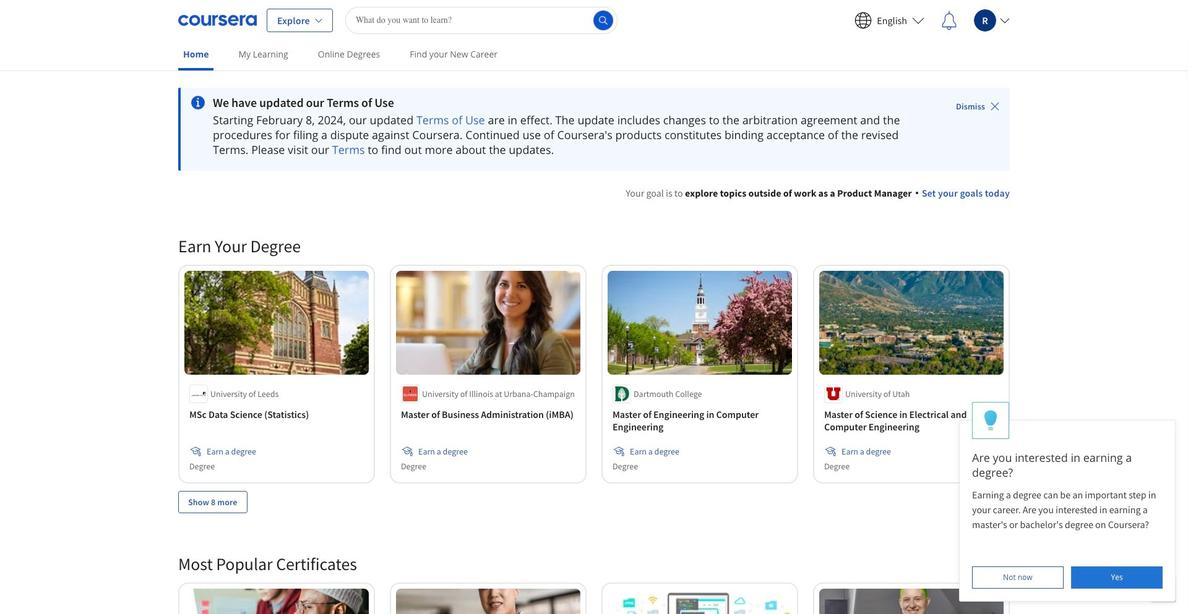 Task type: locate. For each thing, give the bounding box(es) containing it.
help center image
[[1156, 582, 1171, 597]]

main content
[[0, 72, 1188, 615]]

most popular certificates collection element
[[171, 533, 1017, 615]]

None search field
[[345, 6, 618, 34]]

information: we have updated our terms of use element
[[213, 95, 921, 110]]

earn your degree collection element
[[171, 215, 1017, 533]]



Task type: vqa. For each thing, say whether or not it's contained in the screenshot.
"alert"
no



Task type: describe. For each thing, give the bounding box(es) containing it.
coursera image
[[178, 10, 257, 30]]

lightbulb tip image
[[984, 410, 997, 432]]

alice element
[[959, 402, 1176, 602]]

What do you want to learn? text field
[[345, 6, 618, 34]]



